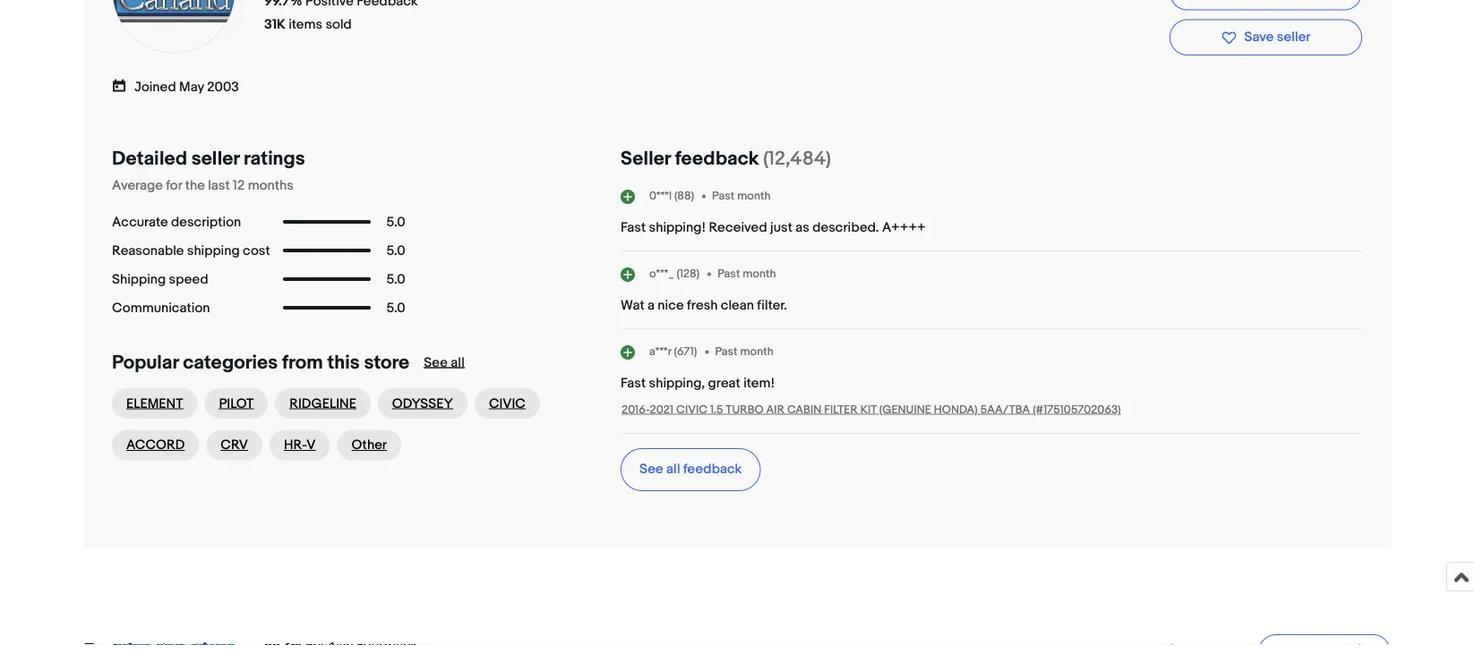 Task type: locate. For each thing, give the bounding box(es) containing it.
1 horizontal spatial civic
[[676, 403, 708, 417]]

see all link
[[424, 355, 465, 371]]

0 vertical spatial fast
[[621, 220, 646, 236]]

turbo
[[726, 403, 764, 417]]

past month up item!
[[715, 345, 774, 359]]

hr-
[[284, 438, 307, 454]]

fast for fast shipping, great item!
[[621, 375, 646, 392]]

a
[[648, 298, 655, 314]]

see all
[[424, 355, 465, 371]]

0 horizontal spatial civic
[[489, 396, 526, 412]]

air
[[766, 403, 785, 417]]

feedback down 1.5
[[683, 461, 742, 478]]

0 horizontal spatial see
[[424, 355, 448, 371]]

cabin
[[787, 403, 822, 417]]

shipping
[[187, 243, 240, 259]]

fast up 2016-
[[621, 375, 646, 392]]

honda)
[[934, 403, 978, 417]]

sold
[[326, 17, 352, 33]]

1 fast from the top
[[621, 220, 646, 236]]

1 vertical spatial month
[[743, 267, 776, 281]]

see up odyssey link at the left bottom
[[424, 355, 448, 371]]

a++++
[[882, 220, 926, 236]]

ratings
[[244, 147, 305, 170]]

month for clean
[[743, 267, 776, 281]]

past month
[[712, 189, 771, 203], [718, 267, 776, 281], [715, 345, 774, 359]]

past for nice
[[718, 267, 740, 281]]

past for great
[[715, 345, 738, 359]]

all for see all feedback
[[667, 461, 680, 478]]

1 vertical spatial fast
[[621, 375, 646, 392]]

2 vertical spatial past month
[[715, 345, 774, 359]]

1 horizontal spatial all
[[667, 461, 680, 478]]

month up filter. on the right of the page
[[743, 267, 776, 281]]

just
[[770, 220, 793, 236]]

shipping!
[[649, 220, 706, 236]]

ridgeline
[[289, 396, 356, 412]]

accord
[[126, 438, 185, 454]]

2016-2021 civic 1.5 turbo air cabin filter kit (genuine honda) 5aa/tba (#175105702063) link
[[622, 403, 1121, 417]]

shipping speed
[[112, 272, 208, 288]]

seller up last
[[191, 147, 239, 170]]

(#175105702063)
[[1033, 403, 1121, 417]]

past month up clean
[[718, 267, 776, 281]]

see
[[424, 355, 448, 371], [640, 461, 664, 478]]

fast left shipping!
[[621, 220, 646, 236]]

accurate description
[[112, 214, 241, 230]]

0 vertical spatial all
[[451, 355, 465, 371]]

detailed seller ratings
[[112, 147, 305, 170]]

12
[[233, 178, 245, 194]]

2 vertical spatial past
[[715, 345, 738, 359]]

1 horizontal spatial see
[[640, 461, 664, 478]]

1 5.0 from the top
[[387, 214, 406, 230]]

hr-v link
[[270, 431, 330, 461]]

cost
[[243, 243, 270, 259]]

1 vertical spatial all
[[667, 461, 680, 478]]

1 vertical spatial past
[[718, 267, 740, 281]]

see all feedback link
[[621, 449, 761, 492]]

0 vertical spatial past month
[[712, 189, 771, 203]]

seller inside button
[[1277, 29, 1311, 45]]

odyssey link
[[378, 389, 468, 419]]

civic right odyssey link at the left bottom
[[489, 396, 526, 412]]

o***_ (128)
[[649, 267, 700, 281]]

2016-
[[622, 403, 650, 417]]

seller feedback (12,484)
[[621, 147, 831, 170]]

3 5.0 from the top
[[387, 272, 406, 288]]

31k items sold
[[264, 17, 352, 33]]

element link
[[112, 389, 197, 419]]

0 horizontal spatial all
[[451, 355, 465, 371]]

feedback up (88) at the left of page
[[675, 147, 759, 170]]

past up great
[[715, 345, 738, 359]]

reasonable
[[112, 243, 184, 259]]

past up clean
[[718, 267, 740, 281]]

0 vertical spatial see
[[424, 355, 448, 371]]

save seller button
[[1170, 19, 1362, 55]]

5.0 for shipping
[[387, 243, 406, 259]]

feedback
[[675, 147, 759, 170], [683, 461, 742, 478]]

speed
[[169, 272, 208, 288]]

civic left 1.5
[[676, 403, 708, 417]]

detailed
[[112, 147, 187, 170]]

ridgeline link
[[275, 389, 371, 419]]

popular
[[112, 351, 179, 375]]

5.0 for description
[[387, 214, 406, 230]]

from
[[282, 351, 323, 375]]

fast
[[621, 220, 646, 236], [621, 375, 646, 392]]

1 vertical spatial seller
[[191, 147, 239, 170]]

0 horizontal spatial seller
[[191, 147, 239, 170]]

2 5.0 from the top
[[387, 243, 406, 259]]

month up item!
[[740, 345, 774, 359]]

1 vertical spatial see
[[640, 461, 664, 478]]

shipping
[[112, 272, 166, 288]]

seller right save
[[1277, 29, 1311, 45]]

2021
[[650, 403, 674, 417]]

all
[[451, 355, 465, 371], [667, 461, 680, 478]]

nice
[[658, 298, 684, 314]]

average
[[112, 178, 163, 194]]

2003
[[207, 79, 239, 95]]

pilot link
[[205, 389, 268, 419]]

see down 2021
[[640, 461, 664, 478]]

civic
[[489, 396, 526, 412], [676, 403, 708, 417]]

element
[[126, 396, 183, 412]]

hr-v
[[284, 438, 316, 454]]

2 fast from the top
[[621, 375, 646, 392]]

0 vertical spatial past
[[712, 189, 735, 203]]

joined
[[134, 79, 176, 95]]

2016-2021 civic 1.5 turbo air cabin filter kit (genuine honda) 5aa/tba (#175105702063)
[[622, 403, 1121, 417]]

see for see all feedback
[[640, 461, 664, 478]]

past
[[712, 189, 735, 203], [718, 267, 740, 281], [715, 345, 738, 359]]

0***l (88)
[[649, 189, 694, 203]]

past month up the received
[[712, 189, 771, 203]]

seller
[[621, 147, 671, 170]]

31k
[[264, 17, 286, 33]]

1 horizontal spatial seller
[[1277, 29, 1311, 45]]

5.0
[[387, 214, 406, 230], [387, 243, 406, 259], [387, 272, 406, 288], [387, 300, 406, 316]]

for
[[166, 178, 182, 194]]

all down 2021
[[667, 461, 680, 478]]

joined may 2003
[[134, 79, 239, 95]]

month up the received
[[737, 189, 771, 203]]

all up the odyssey
[[451, 355, 465, 371]]

past up the received
[[712, 189, 735, 203]]

0 vertical spatial month
[[737, 189, 771, 203]]

seller
[[1277, 29, 1311, 45], [191, 147, 239, 170]]

described.
[[813, 220, 879, 236]]

items
[[289, 17, 323, 33]]

past month for item!
[[715, 345, 774, 359]]

received
[[709, 220, 767, 236]]

item!
[[744, 375, 775, 392]]

1 vertical spatial past month
[[718, 267, 776, 281]]

0 vertical spatial seller
[[1277, 29, 1311, 45]]



Task type: describe. For each thing, give the bounding box(es) containing it.
wat
[[621, 298, 645, 314]]

wat a nice fresh clean filter.
[[621, 298, 787, 314]]

1.5
[[710, 403, 723, 417]]

accord link
[[112, 431, 199, 461]]

save
[[1245, 29, 1274, 45]]

other
[[352, 438, 387, 454]]

as
[[796, 220, 810, 236]]

past month for fresh
[[718, 267, 776, 281]]

month for as
[[737, 189, 771, 203]]

fast shipping, great item!
[[621, 375, 775, 392]]

last
[[208, 178, 230, 194]]

filter.
[[757, 298, 787, 314]]

0 vertical spatial feedback
[[675, 147, 759, 170]]

a***r
[[649, 345, 672, 359]]

odyssey
[[392, 396, 453, 412]]

see for see all
[[424, 355, 448, 371]]

o***_
[[649, 267, 674, 281]]

fast shipping! received just as described. a++++
[[621, 220, 926, 236]]

communication
[[112, 300, 210, 316]]

description
[[171, 214, 241, 230]]

accurate
[[112, 214, 168, 230]]

other link
[[337, 431, 401, 461]]

a***r (671)
[[649, 345, 697, 359]]

text__icon wrapper image
[[112, 77, 134, 93]]

store
[[364, 351, 410, 375]]

(671)
[[674, 345, 697, 359]]

fresh
[[687, 298, 718, 314]]

0***l
[[649, 189, 672, 203]]

clean
[[721, 298, 754, 314]]

popular categories from this store
[[112, 351, 410, 375]]

(genuine
[[879, 403, 931, 417]]

reasonable shipping cost
[[112, 243, 270, 259]]

(88)
[[674, 189, 694, 203]]

seller for detailed
[[191, 147, 239, 170]]

crv
[[221, 438, 248, 454]]

crv link
[[206, 431, 262, 461]]

5aa/tba
[[981, 403, 1030, 417]]

1 vertical spatial feedback
[[683, 461, 742, 478]]

fast for fast shipping! received just as described. a++++
[[621, 220, 646, 236]]

filter
[[824, 403, 858, 417]]

this
[[327, 351, 360, 375]]

5.0 for speed
[[387, 272, 406, 288]]

shipping,
[[649, 375, 705, 392]]

pilot
[[219, 396, 254, 412]]

civic link
[[475, 389, 540, 419]]

seller for save
[[1277, 29, 1311, 45]]

categories
[[183, 351, 278, 375]]

months
[[248, 178, 294, 194]]

may
[[179, 79, 204, 95]]

all for see all
[[451, 355, 465, 371]]

past for received
[[712, 189, 735, 203]]

2 vertical spatial month
[[740, 345, 774, 359]]

see all feedback
[[640, 461, 742, 478]]

(12,484)
[[764, 147, 831, 170]]

(128)
[[677, 267, 700, 281]]

kit
[[861, 403, 877, 417]]

v
[[307, 438, 316, 454]]

past month for just
[[712, 189, 771, 203]]

save seller
[[1245, 29, 1311, 45]]

average for the last 12 months
[[112, 178, 294, 194]]

great
[[708, 375, 741, 392]]

the
[[185, 178, 205, 194]]

4 5.0 from the top
[[387, 300, 406, 316]]



Task type: vqa. For each thing, say whether or not it's contained in the screenshot.
Dec associated with Ebay
no



